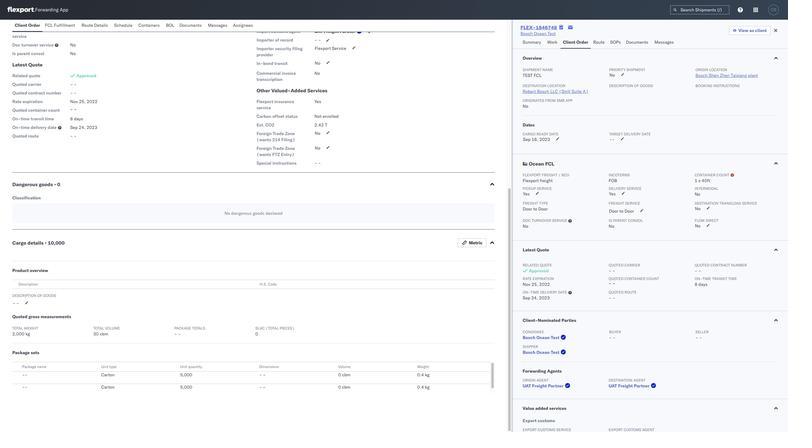 Task type: vqa. For each thing, say whether or not it's contained in the screenshot.
first All 'BUTTON' from the bottom of the page
no



Task type: locate. For each thing, give the bounding box(es) containing it.
1 vertical spatial is
[[609, 218, 612, 223]]

1 vertical spatial consol
[[628, 218, 643, 223]]

delivery up nominated
[[540, 290, 557, 295]]

package name
[[22, 365, 46, 369]]

quoted contract number - - rate expiration nov 25, 2022
[[523, 263, 747, 287]]

not enrolled
[[315, 114, 339, 119]]

enrolled
[[323, 114, 339, 119]]

2 importer from the top
[[257, 46, 274, 51]]

originates from smb app no
[[523, 98, 573, 109]]

freight up pickup service
[[540, 178, 553, 184]]

location for zhen
[[709, 67, 727, 72]]

trade up 214
[[273, 131, 284, 136]]

ocean down flex-1846748
[[534, 31, 547, 36]]

bosch inside origin location bosch shen zhen taixiang plant
[[696, 73, 708, 78]]

25, inside quoted contract number - - rate expiration nov 25, 2022
[[532, 282, 538, 287]]

quoted up quoted container count - -
[[609, 263, 624, 268]]

parent
[[17, 51, 30, 56], [613, 218, 627, 223]]

1 horizontal spatial 24,
[[531, 295, 538, 301]]

documents button up overview 'button'
[[624, 37, 652, 49]]

0 vertical spatial type
[[539, 201, 548, 206]]

origin
[[696, 67, 708, 72], [523, 378, 536, 383]]

quantity
[[188, 365, 202, 369]]

foreign down est. co2
[[257, 131, 272, 136]]

(wants for foreign trade zone (wants 214 filing)
[[257, 137, 271, 143]]

messages
[[208, 22, 227, 28], [655, 39, 674, 45]]

1 horizontal spatial unit
[[180, 365, 187, 369]]

container up 'on-time transit time'
[[28, 107, 47, 113]]

2 vertical spatial bosch ocean test
[[523, 350, 560, 355]]

quoted inside quoted container count - -
[[609, 276, 624, 281]]

target delivery date
[[609, 132, 651, 136]]

value
[[523, 406, 534, 411]]

2 total from the left
[[93, 326, 104, 331]]

on-time delivery date down 'on-time transit time'
[[12, 125, 57, 130]]

freight inside freight type door to door
[[523, 201, 538, 206]]

summary
[[523, 39, 541, 45]]

uat down origin agent
[[523, 383, 531, 389]]

0 horizontal spatial quote
[[29, 73, 40, 79]]

1 horizontal spatial doc turnover service
[[523, 218, 567, 223]]

(wants
[[257, 137, 271, 143], [257, 152, 271, 157]]

1 horizontal spatial client order button
[[561, 37, 591, 49]]

yes down delivery
[[609, 191, 616, 197]]

quoted inside quoted contract number - - rate expiration nov 25, 2022
[[695, 263, 710, 268]]

importer inside importer security filing provider
[[257, 46, 274, 51]]

expiration
[[23, 99, 43, 104], [533, 276, 554, 281]]

trade up the ftz
[[273, 146, 284, 151]]

24, up client-
[[531, 295, 538, 301]]

1 horizontal spatial total
[[93, 326, 104, 331]]

1 vertical spatial bosch ocean test link
[[523, 335, 568, 341]]

incoterms
[[609, 173, 630, 177]]

valued-
[[271, 87, 291, 94]]

is inside is parent consol no
[[609, 218, 612, 223]]

0 horizontal spatial consol
[[31, 51, 44, 56]]

8
[[70, 116, 73, 122], [695, 282, 697, 287]]

origin inside origin location bosch shen zhen taixiang plant
[[696, 67, 708, 72]]

1 5,000 from the top
[[180, 372, 192, 378]]

1 vertical spatial documents button
[[624, 37, 652, 49]]

1 horizontal spatial client
[[563, 39, 575, 45]]

delivery
[[31, 125, 47, 130], [624, 132, 641, 136], [540, 290, 557, 295]]

test down client-nominated parties
[[551, 335, 560, 341]]

1 vertical spatial expiration
[[533, 276, 554, 281]]

partner down agents
[[548, 383, 564, 389]]

0 vertical spatial 0.4
[[417, 372, 424, 378]]

parent inside is parent consol no
[[613, 218, 627, 223]]

container inside quoted container count - -
[[625, 276, 646, 281]]

0 horizontal spatial latest quote
[[12, 62, 43, 68]]

0 vertical spatial approved
[[76, 73, 96, 79]]

yes up flexport service
[[315, 18, 322, 24]]

0 horizontal spatial 2022
[[87, 99, 97, 104]]

type for freight type door to door
[[539, 201, 548, 206]]

ocean up flexport freight / bco flexport freight
[[529, 161, 544, 167]]

messages button up overview 'button'
[[652, 37, 677, 49]]

zone inside foreign trade zone (wants ftz entry)
[[285, 146, 295, 151]]

route for quoted route
[[28, 133, 39, 139]]

unit for unit type
[[101, 365, 108, 369]]

route for quoted route - -
[[625, 290, 637, 295]]

number
[[46, 90, 61, 96], [731, 263, 747, 268]]

number inside quoted contract number - - rate expiration nov 25, 2022
[[731, 263, 747, 268]]

2 carton from the top
[[101, 385, 115, 390]]

test for consignee
[[551, 335, 560, 341]]

total up 2,000
[[12, 326, 23, 331]]

2 import from the top
[[257, 29, 270, 34]]

route inside button
[[82, 22, 93, 28]]

freight down pickup
[[523, 201, 538, 206]]

quoted for quoted container count
[[12, 107, 27, 113]]

1 0.4 kg from the top
[[417, 372, 430, 378]]

0 vertical spatial foreign
[[257, 131, 272, 136]]

foreign inside foreign trade zone (wants ftz entry)
[[257, 146, 272, 151]]

importer for importer of record
[[257, 37, 274, 43]]

1 import from the top
[[257, 19, 270, 24]]

count for quoted container count
[[48, 107, 60, 113]]

1 vertical spatial messages button
[[652, 37, 677, 49]]

1 unit from the left
[[101, 365, 108, 369]]

1 vertical spatial carrier
[[625, 263, 640, 268]]

2 vertical spatial --
[[22, 385, 28, 390]]

1 trade from the top
[[273, 131, 284, 136]]

quoted gross measurements
[[12, 314, 71, 320]]

0 horizontal spatial carrier
[[28, 82, 41, 87]]

client
[[755, 28, 767, 33]]

foreign inside foreign trade zone (wants 214 filing)
[[257, 131, 272, 136]]

fcl left fulfillment
[[45, 22, 53, 28]]

2 vertical spatial package
[[22, 365, 36, 369]]

door
[[71, 17, 80, 23], [86, 17, 96, 23], [523, 206, 532, 212], [538, 206, 548, 212], [609, 208, 619, 214], [625, 208, 634, 214]]

yes down services
[[315, 99, 321, 104]]

2 vertical spatial service
[[625, 201, 640, 206]]

transit inside on-time transit time 8 days
[[712, 276, 727, 281]]

smb
[[557, 98, 565, 103]]

contract inside quoted contract number - - rate expiration nov 25, 2022
[[711, 263, 730, 268]]

slac
[[255, 326, 265, 331]]

turnover up is parent consol
[[21, 42, 38, 48]]

• right dangerous
[[54, 181, 56, 188]]

1 vertical spatial route
[[593, 39, 605, 45]]

shen
[[709, 73, 719, 78]]

0 horizontal spatial days
[[74, 116, 83, 122]]

2 uat freight partner link from the left
[[609, 383, 658, 389]]

route down quoted container count - -
[[625, 290, 637, 295]]

1 horizontal spatial order
[[577, 39, 588, 45]]

freight left /
[[542, 173, 557, 177]]

agent up record
[[289, 29, 300, 34]]

0 horizontal spatial turnover
[[21, 42, 38, 48]]

messages up overview 'button'
[[655, 39, 674, 45]]

transit for in-bond transit
[[274, 61, 288, 66]]

quote
[[29, 73, 40, 79], [540, 263, 552, 268]]

type inside freight type door to door
[[539, 201, 548, 206]]

foreign trade zone (wants 214 filing)
[[257, 131, 295, 143]]

0 vertical spatial service
[[28, 15, 42, 21]]

forwarding inside "link"
[[35, 7, 59, 13]]

1 vertical spatial 25,
[[532, 282, 538, 287]]

of down shipment
[[634, 83, 639, 88]]

1 vertical spatial •
[[45, 240, 47, 246]]

1 horizontal spatial forwarding
[[523, 369, 546, 374]]

1 total from the left
[[12, 326, 23, 331]]

security
[[275, 46, 291, 51]]

2 zone from the top
[[285, 146, 295, 151]]

route inside button
[[593, 39, 605, 45]]

0 vertical spatial zone
[[285, 131, 295, 136]]

2 horizontal spatial to
[[620, 208, 624, 214]]

freight service down flexport. 'image'
[[12, 15, 42, 21]]

is parent consol no
[[609, 218, 643, 229]]

1 horizontal spatial of
[[275, 37, 279, 43]]

uat for origin
[[523, 383, 531, 389]]

(wants inside foreign trade zone (wants 214 filing)
[[257, 137, 271, 143]]

1 vertical spatial destination transload service
[[695, 201, 757, 206]]

work
[[547, 39, 558, 45]]

sep 24, 2023
[[70, 125, 97, 130], [523, 295, 550, 301]]

2 unit from the left
[[180, 365, 187, 369]]

flexport inside flexport insurance service
[[257, 99, 273, 104]]

declared
[[266, 211, 283, 216]]

parent for is parent consol no
[[613, 218, 627, 223]]

to
[[81, 17, 85, 23], [533, 206, 537, 212], [620, 208, 624, 214]]

to inside freight type door to door
[[533, 206, 537, 212]]

entry)
[[281, 152, 295, 157]]

1 horizontal spatial 2022
[[539, 282, 550, 287]]

ocean inside button
[[529, 161, 544, 167]]

(smv
[[559, 89, 571, 94]]

trade inside foreign trade zone (wants 214 filing)
[[273, 131, 284, 136]]

forwarding app link
[[7, 7, 68, 13]]

1 vertical spatial 0.4
[[417, 385, 424, 390]]

to down pickup service
[[533, 206, 537, 212]]

1 importer from the top
[[257, 37, 274, 43]]

consol for is parent consol
[[31, 51, 44, 56]]

flex-
[[521, 24, 536, 30]]

partner up flexport service
[[340, 29, 355, 34]]

type for unit type
[[109, 365, 117, 369]]

export customs
[[523, 418, 555, 424]]

on-time delivery date
[[12, 125, 57, 130], [523, 290, 567, 295]]

0 vertical spatial import
[[257, 19, 270, 24]]

yes for import customs service
[[315, 18, 322, 24]]

uat
[[315, 29, 323, 34], [523, 383, 531, 389], [609, 383, 617, 389]]

order left 'route' button
[[577, 39, 588, 45]]

no
[[71, 27, 76, 33], [70, 42, 76, 48], [70, 51, 76, 56], [315, 60, 320, 66], [315, 71, 320, 76], [610, 72, 615, 78], [523, 103, 528, 109], [315, 131, 320, 136], [315, 145, 320, 151], [695, 192, 700, 197], [695, 206, 701, 212], [225, 211, 230, 216], [695, 223, 701, 229], [523, 224, 528, 229], [609, 224, 614, 229]]

zone for foreign trade zone (wants 214 filing)
[[285, 131, 295, 136]]

contract up on-time transit time 8 days
[[711, 263, 730, 268]]

destination transload service up is parent consol
[[12, 27, 56, 39]]

2 5,000 from the top
[[180, 385, 192, 390]]

1 vertical spatial forwarding
[[523, 369, 546, 374]]

status
[[285, 114, 298, 119]]

doc turnover service up is parent consol
[[12, 42, 54, 48]]

documents button right bol
[[177, 20, 205, 32]]

(wants up special
[[257, 152, 271, 157]]

expiration inside quoted contract number - - rate expiration nov 25, 2022
[[533, 276, 554, 281]]

2 vertical spatial fcl
[[545, 161, 554, 167]]

1 x 40ft
[[695, 178, 710, 184]]

bosch ocean test for consignee
[[523, 335, 560, 341]]

sep down 8 days
[[70, 125, 78, 130]]

order for the topmost client order button
[[28, 22, 40, 28]]

consol inside is parent consol no
[[628, 218, 643, 223]]

0 vertical spatial --
[[610, 137, 615, 142]]

client-
[[523, 318, 538, 323]]

freight down origin agent
[[532, 383, 547, 389]]

work button
[[545, 37, 561, 49]]

date up "parties"
[[558, 290, 567, 295]]

name
[[37, 365, 46, 369]]

to up is parent consol no
[[620, 208, 624, 214]]

1 vertical spatial 2023
[[540, 137, 550, 142]]

code
[[268, 282, 277, 287]]

client for bottom client order button
[[563, 39, 575, 45]]

goods
[[640, 83, 653, 88], [39, 181, 53, 188], [253, 211, 265, 216], [43, 293, 56, 298]]

cargo left details
[[12, 240, 26, 246]]

special
[[257, 160, 271, 166]]

0 vertical spatial doc
[[12, 42, 20, 48]]

0 horizontal spatial messages button
[[205, 20, 231, 32]]

1 (wants from the top
[[257, 137, 271, 143]]

quoted down quoted carrier - -
[[609, 276, 624, 281]]

transit for on-time transit time
[[31, 116, 44, 122]]

test for shipper
[[551, 350, 560, 355]]

0 vertical spatial transload
[[37, 27, 56, 33]]

foreign up special
[[257, 146, 272, 151]]

documents button
[[177, 20, 205, 32], [624, 37, 652, 49]]

quoted for quoted route
[[12, 133, 27, 139]]

carrier inside quoted carrier - -
[[625, 263, 640, 268]]

cargo for cargo details • 10,000
[[12, 240, 26, 246]]

bosch ocean test link down shipper
[[523, 349, 568, 356]]

0 vertical spatial count
[[48, 107, 60, 113]]

0 vertical spatial consol
[[31, 51, 44, 56]]

delivery down 'on-time transit time'
[[31, 125, 47, 130]]

(wants inside foreign trade zone (wants ftz entry)
[[257, 152, 271, 157]]

is for is parent consol
[[12, 51, 16, 56]]

contract for quoted contract number - - rate expiration nov 25, 2022
[[711, 263, 730, 268]]

route inside quoted route - -
[[625, 290, 637, 295]]

freight service
[[12, 15, 42, 21], [609, 201, 640, 206]]

quoted
[[12, 82, 27, 87], [12, 90, 27, 96], [12, 107, 27, 113], [12, 133, 27, 139], [609, 263, 624, 268], [695, 263, 710, 268], [609, 276, 624, 281], [609, 290, 624, 295], [12, 314, 27, 320]]

fcl inside shipment name test fcl
[[534, 73, 542, 78]]

bosch ocean test for shipper
[[523, 350, 560, 355]]

foreign for foreign trade zone (wants ftz entry)
[[257, 146, 272, 151]]

0 vertical spatial 5,000
[[180, 372, 192, 378]]

partner
[[340, 29, 355, 34], [548, 383, 564, 389], [634, 383, 650, 389]]

0 horizontal spatial on-time delivery date
[[12, 125, 57, 130]]

zone inside foreign trade zone (wants 214 filing)
[[285, 131, 295, 136]]

app inside forwarding app "link"
[[60, 7, 68, 13]]

sets
[[31, 350, 39, 356]]

of up quoted gross measurements
[[37, 293, 42, 298]]

agent
[[289, 29, 300, 34], [537, 378, 549, 383], [634, 378, 646, 383]]

taixiang
[[731, 73, 747, 78]]

uat freight partner link for origin
[[523, 383, 572, 389]]

customs for agent
[[271, 29, 288, 34]]

count up 'on-time transit time'
[[48, 107, 60, 113]]

(wants left 214
[[257, 137, 271, 143]]

commercial
[[257, 71, 281, 76]]

number for quoted contract number - - rate expiration nov 25, 2022
[[731, 263, 747, 268]]

fcl up flexport freight / bco flexport freight
[[545, 161, 554, 167]]

sep left 16,
[[523, 137, 531, 142]]

number up on-time transit time 8 days
[[731, 263, 747, 268]]

bosch ocean test link up summary
[[521, 30, 556, 37]]

1 horizontal spatial documents
[[626, 39, 648, 45]]

0 horizontal spatial route
[[28, 133, 39, 139]]

0 horizontal spatial messages
[[208, 22, 227, 28]]

location
[[709, 67, 727, 72], [548, 83, 566, 88]]

1 uat freight partner link from the left
[[523, 383, 572, 389]]

number up quoted container count
[[46, 90, 61, 96]]

zone up filing)
[[285, 131, 295, 136]]

quoted up on-time transit time 8 days
[[695, 263, 710, 268]]

latest
[[12, 62, 27, 68], [523, 247, 536, 253]]

turnover
[[21, 42, 38, 48], [532, 218, 551, 223]]

location inside destination location robert bosch llc (smv suite a)
[[548, 83, 566, 88]]

door to door
[[71, 17, 96, 23], [609, 208, 634, 214]]

0 vertical spatial cargo
[[523, 132, 536, 136]]

quoted down 'on-time transit time'
[[12, 133, 27, 139]]

1 horizontal spatial expiration
[[533, 276, 554, 281]]

co2
[[266, 122, 274, 128]]

uat freight partner for destination
[[609, 383, 650, 389]]

messages button
[[205, 20, 231, 32], [652, 37, 677, 49]]

package left name
[[22, 365, 36, 369]]

bosch left llc at right
[[537, 89, 549, 94]]

quoted inside quoted carrier - -
[[609, 263, 624, 268]]

container for quoted container count
[[28, 107, 47, 113]]

bosch ocean test
[[521, 31, 556, 36], [523, 335, 560, 341], [523, 350, 560, 355]]

count right container
[[717, 173, 729, 177]]

importer for importer security filing provider
[[257, 46, 274, 51]]

container down quoted carrier - -
[[625, 276, 646, 281]]

0 horizontal spatial parent
[[17, 51, 30, 56]]

flexport. image
[[7, 7, 35, 13]]

1 horizontal spatial approved
[[529, 268, 549, 274]]

contract up rate expiration
[[28, 90, 45, 96]]

1 foreign from the top
[[257, 131, 272, 136]]

flexport for flexport service
[[315, 46, 331, 51]]

description
[[609, 83, 633, 88], [18, 282, 38, 287], [12, 293, 36, 298]]

yes for pickup service
[[523, 191, 530, 197]]

doc turnover service
[[12, 42, 54, 48], [523, 218, 567, 223]]

quoted route - -
[[609, 290, 637, 301]]

turnover down freight type door to door
[[532, 218, 551, 223]]

0 vertical spatial origin
[[696, 67, 708, 72]]

1 horizontal spatial agent
[[537, 378, 549, 383]]

2 0.4 from the top
[[417, 385, 424, 390]]

description of goods down the priority shipment
[[609, 83, 653, 88]]

1 horizontal spatial latest
[[523, 247, 536, 253]]

trade for ftz
[[273, 146, 284, 151]]

•
[[54, 181, 56, 188], [45, 240, 47, 246]]

route down 'on-time transit time'
[[28, 133, 39, 139]]

0 horizontal spatial documents
[[179, 22, 202, 28]]

0 vertical spatial kg
[[25, 331, 30, 337]]

0 vertical spatial 8
[[70, 116, 73, 122]]

Search Shipments (/) text field
[[670, 5, 730, 14]]

direct
[[706, 218, 719, 223]]

origin for origin location bosch shen zhen taixiang plant
[[696, 67, 708, 72]]

h.s.
[[260, 282, 267, 287]]

count inside quoted container count - -
[[647, 276, 659, 281]]

1 vertical spatial client
[[563, 39, 575, 45]]

quoted for quoted container count - -
[[609, 276, 624, 281]]

0 vertical spatial contract
[[28, 90, 45, 96]]

app right smb
[[566, 98, 573, 103]]

uat up flexport service
[[315, 29, 323, 34]]

app up fulfillment
[[60, 7, 68, 13]]

unit
[[101, 365, 108, 369], [180, 365, 187, 369]]

forwarding up fcl fulfillment
[[35, 7, 59, 13]]

2022 inside quoted contract number - - rate expiration nov 25, 2022
[[539, 282, 550, 287]]

transload
[[37, 27, 56, 33], [720, 201, 741, 206]]

quoted left gross
[[12, 314, 27, 320]]

import up the import customs agent
[[257, 19, 270, 24]]

1 vertical spatial transload
[[720, 201, 741, 206]]

nov inside quoted contract number - - rate expiration nov 25, 2022
[[523, 282, 530, 287]]

location inside origin location bosch shen zhen taixiang plant
[[709, 67, 727, 72]]

bosch down shipper
[[523, 350, 536, 355]]

client order right work button at the right top
[[563, 39, 588, 45]]

1 vertical spatial cargo
[[12, 240, 26, 246]]

zone for foreign trade zone (wants ftz entry)
[[285, 146, 295, 151]]

1 0.4 from the top
[[417, 372, 424, 378]]

2 (wants from the top
[[257, 152, 271, 157]]

quoted for quoted carrier
[[12, 82, 27, 87]]

2023 down ready at the right top
[[540, 137, 550, 142]]

2022
[[87, 99, 97, 104], [539, 282, 550, 287]]

client order button right work
[[561, 37, 591, 49]]

0 vertical spatial rate
[[12, 99, 22, 104]]

location up shen
[[709, 67, 727, 72]]

2 horizontal spatial partner
[[634, 383, 650, 389]]

trade inside foreign trade zone (wants ftz entry)
[[273, 146, 284, 151]]

messages left assignees at the left of the page
[[208, 22, 227, 28]]

fcl fulfillment button
[[43, 20, 79, 32]]

1 vertical spatial carton
[[101, 385, 115, 390]]

0 horizontal spatial client order
[[15, 22, 40, 28]]

cargo
[[523, 132, 536, 136], [12, 240, 26, 246]]

total inside total weight 2,000 kg
[[12, 326, 23, 331]]

0 vertical spatial related
[[12, 73, 28, 79]]

count down latest quote button
[[647, 276, 659, 281]]

1 vertical spatial latest quote
[[523, 247, 549, 253]]

8 days
[[70, 116, 83, 122]]

8 inside on-time transit time 8 days
[[695, 282, 697, 287]]

zone up entry)
[[285, 146, 295, 151]]

partner for origin
[[548, 383, 564, 389]]

quoted down rate expiration
[[12, 107, 27, 113]]

2 foreign from the top
[[257, 146, 272, 151]]

description of goods
[[609, 83, 653, 88], [12, 293, 56, 298]]

1 horizontal spatial uat freight partner link
[[609, 383, 658, 389]]

0 horizontal spatial order
[[28, 22, 40, 28]]

partner down the destination agent
[[634, 383, 650, 389]]

containers
[[138, 22, 160, 28]]

related quote
[[12, 73, 40, 79], [523, 263, 552, 268]]

• for cargo details
[[45, 240, 47, 246]]

1 vertical spatial 5,000
[[180, 385, 192, 390]]

2023 down the nov 25, 2022
[[87, 125, 97, 130]]

details
[[28, 240, 44, 246]]

1 zone from the top
[[285, 131, 295, 136]]

0 vertical spatial (wants
[[257, 137, 271, 143]]

count for quoted container count - -
[[647, 276, 659, 281]]

0 horizontal spatial transload
[[37, 27, 56, 33]]

containers button
[[136, 20, 164, 32]]

package inside 'package totals - -'
[[174, 326, 191, 331]]

client down flexport. 'image'
[[15, 22, 27, 28]]

2 trade from the top
[[273, 146, 284, 151]]

days inside on-time transit time 8 days
[[699, 282, 708, 287]]

package left the totals at the bottom left
[[174, 326, 191, 331]]

agent up value added services button
[[634, 378, 646, 383]]

bosch
[[521, 31, 533, 36], [696, 73, 708, 78], [537, 89, 549, 94], [523, 335, 536, 341], [523, 350, 536, 355]]

doc down freight type door to door
[[523, 218, 531, 223]]

bosch ocean test down flex-1846748
[[521, 31, 556, 36]]

description of goods up gross
[[12, 293, 56, 298]]

1 vertical spatial client order button
[[561, 37, 591, 49]]

uat freight partner link for destination
[[609, 383, 658, 389]]

1 horizontal spatial 8
[[695, 282, 697, 287]]

quoted down quoted container count - -
[[609, 290, 624, 295]]

24, down 8 days
[[79, 125, 85, 130]]

0 horizontal spatial location
[[548, 83, 566, 88]]

bosch ocean test down consignee
[[523, 335, 560, 341]]

1 horizontal spatial location
[[709, 67, 727, 72]]

ftz
[[272, 152, 280, 157]]

2 horizontal spatial agent
[[634, 378, 646, 383]]

fcl fulfillment
[[45, 22, 75, 28]]

documents
[[179, 22, 202, 28], [626, 39, 648, 45]]

total for total volume
[[93, 326, 104, 331]]

quoted inside quoted route - -
[[609, 290, 624, 295]]

1 horizontal spatial uat freight partner
[[523, 383, 564, 389]]

doc up is parent consol
[[12, 42, 20, 48]]

on-
[[12, 116, 21, 122], [12, 125, 21, 130], [695, 276, 703, 281], [523, 290, 531, 295]]



Task type: describe. For each thing, give the bounding box(es) containing it.
0 vertical spatial 24,
[[79, 125, 85, 130]]

0 vertical spatial days
[[74, 116, 83, 122]]

overview button
[[513, 49, 788, 67]]

container for quoted container count - -
[[625, 276, 646, 281]]

0 horizontal spatial sep 24, 2023
[[70, 125, 97, 130]]

fcl inside ocean fcl button
[[545, 161, 554, 167]]

carrier for quoted carrier
[[28, 82, 41, 87]]

1 vertical spatial description of goods
[[12, 293, 56, 298]]

quoted for quoted carrier - -
[[609, 263, 624, 268]]

bol button
[[164, 20, 177, 32]]

0 vertical spatial latest quote
[[12, 62, 43, 68]]

provider
[[257, 52, 273, 58]]

import for import customs service
[[257, 19, 270, 24]]

cargo details • 10,000
[[12, 240, 65, 246]]

unit type
[[101, 365, 117, 369]]

latest quote inside button
[[523, 247, 549, 253]]

goods left declared
[[253, 211, 265, 216]]

plant
[[748, 73, 758, 78]]

fulfillment
[[54, 22, 75, 28]]

total weight 2,000 kg
[[12, 326, 38, 337]]

ocean down shipper
[[537, 350, 550, 355]]

0 horizontal spatial partner
[[340, 29, 355, 34]]

date up ocean fcl button
[[642, 132, 651, 136]]

latest inside button
[[523, 247, 536, 253]]

value added services
[[523, 406, 567, 411]]

0 horizontal spatial uat
[[315, 29, 323, 34]]

instructions
[[713, 83, 740, 88]]

destination inside destination transload service
[[12, 27, 36, 33]]

metric button
[[458, 238, 487, 248]]

filing
[[292, 46, 303, 51]]

agent for origin agent
[[537, 378, 549, 383]]

unit for unit quantity
[[180, 365, 187, 369]]

0 vertical spatial freight
[[542, 173, 557, 177]]

intermodal
[[695, 186, 719, 191]]

total for total weight 2,000 kg
[[12, 326, 23, 331]]

documents for the left documents button
[[179, 22, 202, 28]]

forwarding for forwarding agents
[[523, 369, 546, 374]]

uat for destination
[[609, 383, 617, 389]]

as
[[750, 28, 754, 33]]

2 horizontal spatial of
[[634, 83, 639, 88]]

llc
[[550, 89, 558, 94]]

flexport for flexport insurance service
[[257, 99, 273, 104]]

1 horizontal spatial on-time delivery date
[[523, 290, 567, 295]]

destination inside destination location robert bosch llc (smv suite a)
[[523, 83, 547, 88]]

package for package name
[[22, 365, 36, 369]]

on- inside on-time transit time 8 days
[[695, 276, 703, 281]]

view as client
[[739, 28, 767, 33]]

offset
[[272, 114, 284, 119]]

0 vertical spatial on-time delivery date
[[12, 125, 57, 130]]

quoted carrier - -
[[609, 263, 640, 274]]

0 vertical spatial test
[[548, 31, 556, 36]]

parties
[[562, 318, 576, 323]]

1 vertical spatial doc turnover service
[[523, 218, 567, 223]]

destination agent
[[609, 378, 646, 383]]

0 horizontal spatial doc turnover service
[[12, 42, 54, 48]]

documents for rightmost documents button
[[626, 39, 648, 45]]

2 vertical spatial sep
[[523, 295, 530, 301]]

flow
[[695, 218, 705, 223]]

measurements
[[41, 314, 71, 320]]

consol for is parent consol no
[[628, 218, 643, 223]]

in-bond transit
[[257, 61, 288, 66]]

bosch ocean test link for shipper
[[523, 349, 568, 356]]

0 vertical spatial nov
[[70, 99, 78, 104]]

seller - -
[[696, 330, 709, 341]]

client order for bottom client order button
[[563, 39, 588, 45]]

container
[[695, 173, 716, 177]]

package sets
[[12, 350, 39, 356]]

0 vertical spatial cbm
[[100, 331, 108, 337]]

location for llc
[[548, 83, 566, 88]]

incoterms fob
[[609, 173, 630, 184]]

quoted contract number
[[12, 90, 61, 96]]

2 vertical spatial delivery
[[540, 290, 557, 295]]

origin for origin agent
[[523, 378, 536, 383]]

2 vertical spatial kg
[[425, 385, 430, 390]]

buyer
[[609, 330, 621, 334]]

number for quoted contract number
[[46, 90, 61, 96]]

weight
[[24, 326, 38, 331]]

agent for destination agent
[[634, 378, 646, 383]]

0 horizontal spatial of
[[37, 293, 42, 298]]

slac (total pieces) 0
[[255, 326, 295, 337]]

fcl inside 'fcl fulfillment' button
[[45, 22, 53, 28]]

view as client button
[[729, 26, 771, 35]]

quoted container count - -
[[609, 276, 659, 286]]

import for import customs agent
[[257, 29, 270, 34]]

dangerous goods • 0
[[12, 181, 60, 188]]

package for package sets
[[12, 350, 30, 356]]

shipment name test fcl
[[523, 67, 553, 78]]

1 horizontal spatial freight service
[[609, 201, 640, 206]]

customs for service
[[271, 19, 288, 24]]

16,
[[532, 137, 538, 142]]

goods down shipment
[[640, 83, 653, 88]]

quoted for quoted contract number - - rate expiration nov 25, 2022
[[695, 263, 710, 268]]

0 vertical spatial sep
[[70, 125, 78, 130]]

quoted for quoted contract number
[[12, 90, 27, 96]]

app inside originates from smb app no
[[566, 98, 573, 103]]

1 horizontal spatial documents button
[[624, 37, 652, 49]]

forwarding for forwarding app
[[35, 7, 59, 13]]

bosch down flex-
[[521, 31, 533, 36]]

1 horizontal spatial quote
[[540, 263, 552, 268]]

flexport for flexport freight / bco flexport freight
[[523, 173, 541, 177]]

route for route
[[593, 39, 605, 45]]

1 carton from the top
[[101, 372, 115, 378]]

quoted container count
[[12, 107, 60, 113]]

kg inside total weight 2,000 kg
[[25, 331, 30, 337]]

1 vertical spatial service
[[332, 46, 346, 51]]

0 horizontal spatial door to door
[[71, 17, 96, 23]]

flex-1846748 link
[[521, 24, 557, 30]]

1846748
[[536, 24, 557, 30]]

2.42 t
[[315, 122, 327, 128]]

0 horizontal spatial documents button
[[177, 20, 205, 32]]

carbon offset status
[[257, 114, 298, 119]]

0 vertical spatial related quote
[[12, 73, 40, 79]]

container count
[[695, 173, 729, 177]]

contract for quoted contract number
[[28, 90, 45, 96]]

ocean down consignee
[[537, 335, 550, 341]]

order for bottom client order button
[[577, 39, 588, 45]]

0 vertical spatial quote
[[29, 73, 40, 79]]

0 horizontal spatial agent
[[289, 29, 300, 34]]

trade for 214
[[273, 131, 284, 136]]

on-time transit time
[[12, 116, 54, 122]]

0 horizontal spatial related
[[12, 73, 28, 79]]

rate inside quoted contract number - - rate expiration nov 25, 2022
[[523, 276, 532, 281]]

not
[[315, 114, 322, 119]]

2,000
[[12, 331, 24, 337]]

bosch shen zhen taixiang plant link
[[696, 73, 758, 78]]

client for the topmost client order button
[[15, 22, 27, 28]]

freight down flexport. 'image'
[[12, 15, 27, 21]]

origin agent
[[523, 378, 549, 383]]

partner for destination
[[634, 383, 650, 389]]

date right ready at the right top
[[549, 132, 559, 136]]

route for route details
[[82, 22, 93, 28]]

1 vertical spatial description
[[18, 282, 38, 287]]

2 horizontal spatial service
[[625, 201, 640, 206]]

name
[[543, 67, 553, 72]]

zhen
[[720, 73, 730, 78]]

classification
[[12, 195, 41, 201]]

quote inside button
[[537, 247, 549, 253]]

carrier for quoted carrier - -
[[625, 263, 640, 268]]

quoted carrier
[[12, 82, 41, 87]]

0 vertical spatial turnover
[[21, 42, 38, 48]]

1 vertical spatial delivery
[[624, 132, 641, 136]]

0 vertical spatial 2023
[[87, 125, 97, 130]]

parent for is parent consol
[[17, 51, 30, 56]]

0 vertical spatial of
[[275, 37, 279, 43]]

bosch down consignee
[[523, 335, 536, 341]]

(total
[[266, 326, 279, 331]]

0 horizontal spatial uat freight partner
[[315, 29, 355, 34]]

sops button
[[608, 37, 624, 49]]

bosch inside destination location robert bosch llc (smv suite a)
[[537, 89, 549, 94]]

1 horizontal spatial messages button
[[652, 37, 677, 49]]

2 vertical spatial 2023
[[539, 295, 550, 301]]

quoted for quoted route - -
[[609, 290, 624, 295]]

export
[[523, 418, 537, 424]]

summary button
[[520, 37, 545, 49]]

metric
[[469, 240, 483, 246]]

total volume
[[93, 326, 120, 331]]

no inside is parent consol no
[[609, 224, 614, 229]]

0 horizontal spatial delivery
[[31, 125, 47, 130]]

agents
[[547, 369, 562, 374]]

2 vertical spatial customs
[[538, 418, 555, 424]]

2 0.4 kg from the top
[[417, 385, 430, 390]]

delivery
[[609, 186, 626, 191]]

• for dangerous goods
[[54, 181, 56, 188]]

totals
[[192, 326, 205, 331]]

0 vertical spatial description of goods
[[609, 83, 653, 88]]

1 vertical spatial turnover
[[532, 218, 551, 223]]

1 horizontal spatial related
[[523, 263, 539, 268]]

uat freight partner for origin
[[523, 383, 564, 389]]

freight up flexport service
[[324, 29, 339, 34]]

carbon
[[257, 114, 271, 119]]

services
[[307, 87, 328, 94]]

0 horizontal spatial latest
[[12, 62, 27, 68]]

1 horizontal spatial destination transload service
[[695, 201, 757, 206]]

os
[[771, 7, 777, 12]]

no dangerous goods declared
[[225, 211, 283, 216]]

invoice
[[282, 71, 296, 76]]

no inside intermodal no
[[695, 192, 700, 197]]

suite
[[572, 89, 582, 94]]

route button
[[591, 37, 608, 49]]

1 vertical spatial freight
[[540, 178, 553, 184]]

0 vertical spatial bosch ocean test
[[521, 31, 556, 36]]

1 vertical spatial kg
[[425, 372, 430, 378]]

bosch ocean test link for consignee
[[523, 335, 568, 341]]

freight down the destination agent
[[618, 383, 633, 389]]

0 vertical spatial bosch ocean test link
[[521, 30, 556, 37]]

date down 'on-time transit time'
[[48, 125, 57, 130]]

goods up measurements on the bottom of the page
[[43, 293, 56, 298]]

0 horizontal spatial service
[[28, 15, 42, 21]]

0 inside slac (total pieces) 0
[[255, 331, 258, 337]]

package totals - -
[[174, 326, 205, 337]]

consignee
[[523, 330, 544, 334]]

on-time transit time 8 days
[[695, 276, 737, 287]]

0 horizontal spatial expiration
[[23, 99, 43, 104]]

(wants for foreign trade zone (wants ftz entry)
[[257, 152, 271, 157]]

freight down delivery
[[609, 201, 624, 206]]

flexport freight / bco flexport freight
[[523, 173, 569, 184]]

priority
[[609, 67, 626, 72]]

package for package totals - -
[[174, 326, 191, 331]]

cargo for cargo ready date
[[523, 132, 536, 136]]

quoted for quoted gross measurements
[[12, 314, 27, 320]]

2 vertical spatial description
[[12, 293, 36, 298]]

1 vertical spatial --
[[22, 372, 28, 378]]

client order for the topmost client order button
[[15, 22, 40, 28]]

1 vertical spatial sep
[[523, 137, 531, 142]]

no inside originates from smb app no
[[523, 103, 528, 109]]

0 vertical spatial description
[[609, 83, 633, 88]]

special instructions
[[257, 160, 297, 166]]

overview
[[30, 268, 48, 273]]

is for is parent consol no
[[609, 218, 612, 223]]

0 vertical spatial client order button
[[12, 20, 43, 32]]

1 horizontal spatial related quote
[[523, 263, 552, 268]]

filing)
[[281, 137, 295, 143]]

goods right dangerous
[[39, 181, 53, 188]]

origin location bosch shen zhen taixiang plant
[[696, 67, 758, 78]]

latest quote button
[[513, 241, 788, 259]]

importer security filing provider
[[257, 46, 303, 58]]

service inside flexport insurance service
[[257, 105, 271, 111]]

1 vertical spatial messages
[[655, 39, 674, 45]]

volume
[[105, 326, 120, 331]]

yes for delivery service
[[609, 191, 616, 197]]

nov 25, 2022
[[70, 99, 97, 104]]

1 vertical spatial cbm
[[342, 372, 350, 378]]

product overview
[[12, 268, 48, 273]]

1 horizontal spatial sep 24, 2023
[[523, 295, 550, 301]]

dangerous
[[231, 211, 252, 216]]

0 vertical spatial quote
[[28, 62, 43, 68]]

route details button
[[79, 20, 112, 32]]

0 vertical spatial destination transload service
[[12, 27, 56, 39]]

instructions
[[273, 160, 297, 166]]

0 vertical spatial freight service
[[12, 15, 42, 21]]

1 vertical spatial approved
[[529, 268, 549, 274]]

ocean fcl
[[529, 161, 554, 167]]

fob
[[609, 178, 617, 184]]

1 vertical spatial doc
[[523, 218, 531, 223]]

schedule button
[[112, 20, 136, 32]]

1 vertical spatial door to door
[[609, 208, 634, 214]]

added
[[291, 87, 306, 94]]

0 horizontal spatial 8
[[70, 116, 73, 122]]

10,000
[[48, 240, 65, 246]]

foreign trade zone (wants ftz entry)
[[257, 146, 295, 157]]

0 horizontal spatial 25,
[[79, 99, 86, 104]]

1 vertical spatial count
[[717, 173, 729, 177]]

foreign for foreign trade zone (wants 214 filing)
[[257, 131, 272, 136]]

transit for on-time transit time 8 days
[[712, 276, 727, 281]]

shipment
[[627, 67, 645, 72]]

0 horizontal spatial to
[[81, 17, 85, 23]]

2 vertical spatial cbm
[[342, 385, 350, 390]]



